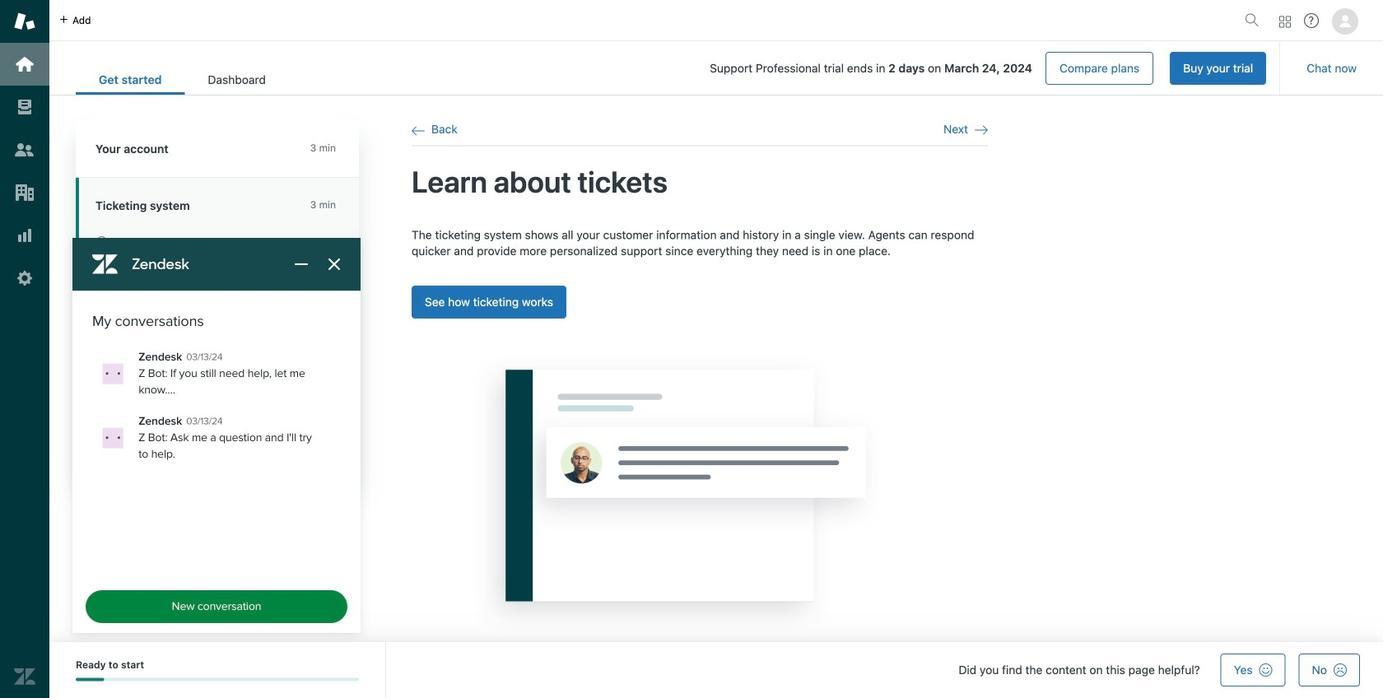 Task type: locate. For each thing, give the bounding box(es) containing it.
zendesk products image
[[1280, 16, 1292, 28]]

tab
[[185, 64, 289, 95]]

tab list
[[76, 64, 289, 95]]

3 heading from the top
[[76, 361, 359, 418]]

March 24, 2024 text field
[[945, 61, 1033, 75]]

admin image
[[14, 268, 35, 289]]

zendesk support image
[[14, 11, 35, 32]]

get help image
[[1305, 13, 1320, 28]]

customers image
[[14, 139, 35, 161]]

heading
[[76, 121, 359, 178], [76, 304, 359, 361], [76, 361, 359, 418], [76, 418, 359, 478]]

views image
[[14, 96, 35, 118]]

1 heading from the top
[[76, 121, 359, 178]]

progress bar
[[76, 678, 359, 682]]

2 heading from the top
[[76, 304, 359, 361]]



Task type: vqa. For each thing, say whether or not it's contained in the screenshot.
row
no



Task type: describe. For each thing, give the bounding box(es) containing it.
zendesk image
[[14, 666, 35, 688]]

4 heading from the top
[[76, 418, 359, 478]]

main element
[[0, 0, 49, 699]]

organizations image
[[14, 182, 35, 203]]

get started image
[[14, 54, 35, 75]]

reporting image
[[14, 225, 35, 246]]



